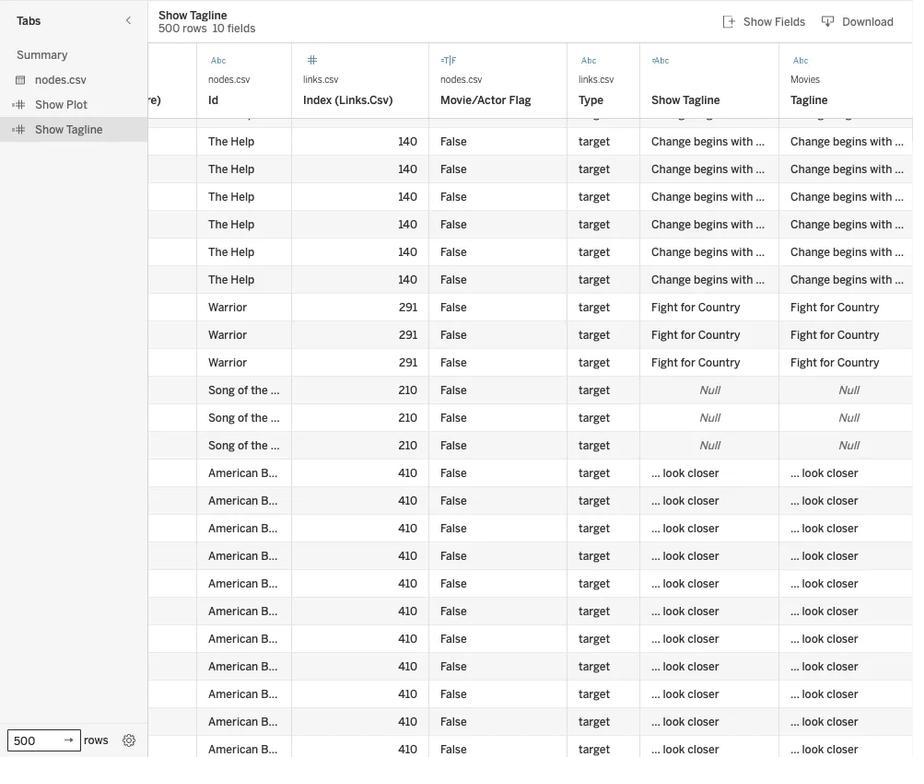 Task type: locate. For each thing, give the bounding box(es) containing it.
with
[[731, 135, 753, 148], [870, 135, 893, 148], [731, 163, 753, 176], [870, 163, 893, 176], [731, 190, 753, 204], [870, 190, 893, 204], [731, 218, 753, 231], [870, 218, 893, 231], [731, 246, 753, 259], [870, 246, 893, 259], [731, 273, 753, 287], [870, 273, 893, 287]]

view data table grid
[[59, 43, 914, 758]]

2 links.csv from the left
[[579, 74, 614, 85]]

5 change begins with a whisper. from the top
[[652, 246, 808, 259]]

of
[[238, 384, 248, 397], [238, 412, 248, 425], [238, 439, 248, 453]]

rows right "rows" "text box"
[[84, 734, 108, 748]]

show left 10
[[159, 8, 188, 22]]

1 vertical spatial the
[[251, 412, 268, 425]]

2 vertical spatial warrior
[[208, 356, 247, 370]]

7 false from the top
[[441, 301, 467, 314]]

2 american beauty from the top
[[208, 495, 298, 508]]

show plot
[[35, 98, 87, 111]]

show left plot
[[35, 98, 64, 111]]

song of the sea
[[208, 384, 290, 397], [208, 412, 290, 425], [208, 439, 290, 453]]

closer
[[688, 467, 719, 480], [827, 467, 859, 480], [688, 495, 719, 508], [827, 495, 859, 508], [688, 522, 719, 536], [827, 522, 859, 536], [688, 550, 719, 563], [827, 550, 859, 563], [688, 578, 719, 591], [827, 578, 859, 591], [688, 605, 719, 619], [827, 605, 859, 619], [688, 633, 719, 646], [827, 633, 859, 646], [688, 660, 719, 674], [827, 660, 859, 674], [688, 688, 719, 701], [827, 688, 859, 701], [688, 716, 719, 729], [827, 716, 859, 729], [688, 743, 719, 757], [827, 743, 859, 757]]

cell
[[59, 100, 197, 128], [197, 100, 292, 128], [292, 100, 430, 128], [430, 100, 568, 128], [568, 100, 641, 128], [641, 100, 780, 128], [780, 100, 914, 128]]

23 false from the top
[[441, 743, 467, 757]]

show tagline inside 'row'
[[652, 94, 720, 107]]

rows left 10
[[183, 22, 207, 35]]

410
[[398, 467, 418, 480], [398, 495, 418, 508], [398, 522, 418, 536], [398, 550, 418, 563], [398, 578, 418, 591], [398, 605, 418, 619], [398, 633, 418, 646], [398, 660, 418, 674], [398, 688, 418, 701], [398, 716, 418, 729], [398, 743, 418, 757]]

(links.csv)
[[335, 94, 393, 107]]

wh
[[904, 135, 914, 148], [904, 163, 914, 176], [904, 190, 914, 204], [904, 218, 914, 231], [904, 246, 914, 259], [904, 273, 914, 287]]

string image
[[652, 52, 670, 70], [791, 52, 809, 70]]

...
[[652, 467, 660, 480], [791, 467, 800, 480], [652, 495, 660, 508], [791, 495, 800, 508], [652, 522, 660, 536], [791, 522, 800, 536], [652, 550, 660, 563], [791, 550, 800, 563], [652, 578, 660, 591], [791, 578, 800, 591], [652, 605, 660, 619], [791, 605, 800, 619], [652, 633, 660, 646], [791, 633, 800, 646], [652, 660, 660, 674], [791, 660, 800, 674], [652, 688, 660, 701], [791, 688, 800, 701], [652, 716, 660, 729], [791, 716, 800, 729], [652, 743, 660, 757], [791, 743, 800, 757]]

9 410 from the top
[[398, 688, 418, 701]]

tagline
[[190, 8, 227, 22], [683, 94, 720, 107], [791, 94, 828, 107], [66, 123, 103, 136]]

5 wh from the top
[[904, 246, 914, 259]]

0 vertical spatial of
[[238, 384, 248, 397]]

movie/actor
[[441, 94, 507, 107]]

0 horizontal spatial links.csv
[[303, 74, 339, 85]]

11 american beauty from the top
[[208, 743, 298, 757]]

for
[[681, 301, 696, 314], [820, 301, 835, 314], [681, 329, 696, 342], [820, 329, 835, 342], [681, 356, 696, 370], [820, 356, 835, 370]]

1 vertical spatial sea
[[271, 412, 290, 425]]

1 the from the top
[[208, 135, 228, 148]]

nodes.csv id
[[208, 74, 250, 107]]

1 vertical spatial song of the sea
[[208, 412, 290, 425]]

2 false from the top
[[441, 163, 467, 176]]

10 american from the top
[[208, 716, 258, 729]]

change
[[652, 135, 691, 148], [791, 135, 831, 148], [652, 163, 691, 176], [791, 163, 831, 176], [652, 190, 691, 204], [791, 190, 831, 204], [652, 218, 691, 231], [791, 218, 831, 231], [652, 246, 691, 259], [791, 246, 831, 259], [652, 273, 691, 287], [791, 273, 831, 287]]

13 target from the top
[[579, 467, 610, 480]]

0 vertical spatial song of the sea
[[208, 384, 290, 397]]

2 vertical spatial song of the sea
[[208, 439, 290, 453]]

fight
[[652, 301, 678, 314], [791, 301, 817, 314], [652, 329, 678, 342], [791, 329, 817, 342], [652, 356, 678, 370], [791, 356, 817, 370]]

grey
[[70, 135, 100, 148], [70, 716, 100, 729], [70, 743, 100, 757]]

4 140 from the top
[[399, 218, 418, 231]]

2 horizontal spatial nodes.csv
[[441, 74, 483, 85]]

a
[[756, 135, 762, 148], [895, 135, 901, 148], [756, 163, 762, 176], [895, 163, 901, 176], [756, 190, 762, 204], [895, 190, 901, 204], [756, 218, 762, 231], [895, 218, 901, 231], [756, 246, 762, 259], [895, 246, 901, 259], [756, 273, 762, 287], [895, 273, 901, 287]]

... look closer
[[652, 467, 719, 480], [791, 467, 859, 480], [652, 495, 719, 508], [791, 495, 859, 508], [652, 522, 719, 536], [791, 522, 859, 536], [652, 550, 719, 563], [791, 550, 859, 563], [652, 578, 719, 591], [791, 578, 859, 591], [652, 605, 719, 619], [791, 605, 859, 619], [652, 633, 719, 646], [791, 633, 859, 646], [652, 660, 719, 674], [791, 660, 859, 674], [652, 688, 719, 701], [791, 688, 859, 701], [652, 716, 719, 729], [791, 716, 859, 729], [652, 743, 719, 757], [791, 743, 859, 757]]

0 vertical spatial sea
[[271, 384, 290, 397]]

target
[[579, 135, 610, 148], [579, 163, 610, 176], [579, 190, 610, 204], [579, 218, 610, 231], [579, 246, 610, 259], [579, 273, 610, 287], [579, 301, 610, 314], [579, 329, 610, 342], [579, 356, 610, 370], [579, 384, 610, 397], [579, 412, 610, 425], [579, 439, 610, 453], [579, 467, 610, 480], [579, 495, 610, 508], [579, 522, 610, 536], [579, 550, 610, 563], [579, 578, 610, 591], [579, 605, 610, 619], [579, 633, 610, 646], [579, 660, 610, 674], [579, 688, 610, 701], [579, 716, 610, 729], [579, 743, 610, 757]]

fight for country
[[652, 301, 741, 314], [791, 301, 880, 314], [652, 329, 741, 342], [791, 329, 880, 342], [652, 356, 741, 370], [791, 356, 880, 370]]

flag
[[509, 94, 531, 107]]

help
[[231, 135, 255, 148], [231, 163, 255, 176], [231, 190, 255, 204], [231, 218, 255, 231], [231, 246, 255, 259], [231, 273, 255, 287]]

show
[[159, 8, 188, 22], [744, 15, 772, 28], [652, 94, 681, 107], [35, 98, 64, 111], [35, 123, 64, 136]]

0 vertical spatial song
[[208, 384, 235, 397]]

3 291 from the top
[[399, 356, 418, 370]]

6 american from the top
[[208, 605, 258, 619]]

nodes.csv up id at left top
[[208, 74, 250, 85]]

291
[[399, 301, 418, 314], [399, 329, 418, 342], [399, 356, 418, 370]]

2 vertical spatial of
[[238, 439, 248, 453]]

18 false from the top
[[441, 605, 467, 619]]

8 american from the top
[[208, 660, 258, 674]]

null
[[699, 384, 720, 397], [839, 384, 859, 397], [699, 412, 720, 425], [839, 412, 859, 425], [699, 439, 720, 453], [839, 439, 859, 453]]

5 american beauty from the top
[[208, 578, 298, 591]]

2 song from the top
[[208, 412, 235, 425]]

2 vertical spatial 210
[[399, 439, 418, 453]]

5 target from the top
[[579, 246, 610, 259]]

2 of from the top
[[238, 412, 248, 425]]

3 help from the top
[[231, 190, 255, 204]]

6 change begins with a wh from the top
[[791, 273, 914, 287]]

2 vertical spatial 291
[[399, 356, 418, 370]]

3 change begins with a wh from the top
[[791, 190, 914, 204]]

country
[[698, 301, 741, 314], [838, 301, 880, 314], [698, 329, 741, 342], [838, 329, 880, 342], [698, 356, 741, 370], [838, 356, 880, 370]]

change begins with a wh
[[791, 135, 914, 148], [791, 163, 914, 176], [791, 190, 914, 204], [791, 218, 914, 231], [791, 246, 914, 259], [791, 273, 914, 287]]

plot
[[66, 98, 87, 111]]

5 the from the top
[[208, 246, 228, 259]]

0 horizontal spatial nodes.csv
[[35, 73, 86, 86]]

row
[[59, 43, 914, 119]]

1 horizontal spatial string image
[[579, 52, 597, 70]]

1 the from the top
[[251, 384, 268, 397]]

sea
[[271, 384, 290, 397], [271, 412, 290, 425], [271, 439, 290, 453]]

1 the help from the top
[[208, 135, 255, 148]]

5 false from the top
[[441, 246, 467, 259]]

0 vertical spatial warrior
[[208, 301, 247, 314]]

look
[[663, 467, 685, 480], [802, 467, 824, 480], [663, 495, 685, 508], [802, 495, 824, 508], [663, 522, 685, 536], [802, 522, 824, 536], [663, 550, 685, 563], [802, 550, 824, 563], [663, 578, 685, 591], [802, 578, 824, 591], [663, 605, 685, 619], [802, 605, 824, 619], [663, 633, 685, 646], [802, 633, 824, 646], [663, 660, 685, 674], [802, 660, 824, 674], [663, 688, 685, 701], [802, 688, 824, 701], [663, 716, 685, 729], [802, 716, 824, 729], [663, 743, 685, 757], [802, 743, 824, 757]]

0 horizontal spatial show tagline
[[35, 123, 103, 136]]

change begins with a whisper.
[[652, 135, 808, 148], [652, 163, 808, 176], [652, 190, 808, 204], [652, 218, 808, 231], [652, 246, 808, 259], [652, 273, 808, 287]]

2 vertical spatial sea
[[271, 439, 290, 453]]

american beauty
[[208, 467, 298, 480], [208, 495, 298, 508], [208, 522, 298, 536], [208, 550, 298, 563], [208, 578, 298, 591], [208, 605, 298, 619], [208, 633, 298, 646], [208, 660, 298, 674], [208, 688, 298, 701], [208, 716, 298, 729], [208, 743, 298, 757]]

6 cell from the left
[[641, 100, 780, 128]]

2 vertical spatial grey
[[70, 743, 100, 757]]

links.csv up type
[[579, 74, 614, 85]]

1 horizontal spatial show tagline
[[652, 94, 720, 107]]

3 the help from the top
[[208, 190, 255, 204]]

3 american from the top
[[208, 522, 258, 536]]

1 vertical spatial grey
[[70, 716, 100, 729]]

0 vertical spatial the
[[251, 384, 268, 397]]

8 american beauty from the top
[[208, 660, 298, 674]]

0 horizontal spatial string image
[[652, 52, 670, 70]]

show left fields
[[744, 15, 772, 28]]

boolean image
[[441, 52, 459, 70]]

2 140 from the top
[[399, 163, 418, 176]]

2 vertical spatial song
[[208, 439, 235, 453]]

12 false from the top
[[441, 439, 467, 453]]

1 song from the top
[[208, 384, 235, 397]]

1 410 from the top
[[398, 467, 418, 480]]

1 american from the top
[[208, 467, 258, 480]]

begins
[[694, 135, 729, 148], [833, 135, 868, 148], [694, 163, 729, 176], [833, 163, 868, 176], [694, 190, 729, 204], [833, 190, 868, 204], [694, 218, 729, 231], [833, 218, 868, 231], [694, 246, 729, 259], [833, 246, 868, 259], [694, 273, 729, 287], [833, 273, 868, 287]]

6 false from the top
[[441, 273, 467, 287]]

2 210 from the top
[[399, 412, 418, 425]]

1 vertical spatial song
[[208, 412, 235, 425]]

5 140 from the top
[[399, 246, 418, 259]]

14 target from the top
[[579, 495, 610, 508]]

fields
[[775, 15, 806, 28]]

movie/actor flag
[[441, 94, 531, 107]]

links.csv
[[303, 74, 339, 85], [579, 74, 614, 85]]

1 beauty from the top
[[261, 467, 298, 480]]

false
[[441, 135, 467, 148], [441, 163, 467, 176], [441, 190, 467, 204], [441, 218, 467, 231], [441, 246, 467, 259], [441, 273, 467, 287], [441, 301, 467, 314], [441, 329, 467, 342], [441, 356, 467, 370], [441, 384, 467, 397], [441, 412, 467, 425], [441, 439, 467, 453], [441, 467, 467, 480], [441, 495, 467, 508], [441, 522, 467, 536], [441, 550, 467, 563], [441, 578, 467, 591], [441, 605, 467, 619], [441, 633, 467, 646], [441, 660, 467, 674], [441, 688, 467, 701], [441, 716, 467, 729], [441, 743, 467, 757]]

nodes.csv
[[35, 73, 86, 86], [208, 74, 250, 85], [441, 74, 483, 85]]

song
[[208, 384, 235, 397], [208, 412, 235, 425], [208, 439, 235, 453]]

string image up type
[[579, 52, 597, 70]]

1 vertical spatial warrior
[[208, 329, 247, 342]]

1 horizontal spatial string image
[[791, 52, 809, 70]]

1 140 from the top
[[399, 135, 418, 148]]

9 target from the top
[[579, 356, 610, 370]]

tagline inside the "show tagline 500 rows  10 fields"
[[190, 8, 227, 22]]

2 vertical spatial the
[[251, 439, 268, 453]]

links.csv for links.csv index (links.csv)
[[303, 74, 339, 85]]

nodes.csv table element
[[0, 67, 147, 92]]

summary
[[17, 48, 68, 61]]

1 horizontal spatial nodes.csv
[[208, 74, 250, 85]]

4 410 from the top
[[398, 550, 418, 563]]

0 vertical spatial 291
[[399, 301, 418, 314]]

0 vertical spatial rows
[[183, 22, 207, 35]]

1 horizontal spatial links.csv
[[579, 74, 614, 85]]

3 false from the top
[[441, 190, 467, 204]]

1 whisper. from the top
[[765, 135, 808, 148]]

index
[[303, 94, 332, 107]]

1 horizontal spatial rows
[[183, 22, 207, 35]]

american
[[208, 467, 258, 480], [208, 495, 258, 508], [208, 522, 258, 536], [208, 550, 258, 563], [208, 578, 258, 591], [208, 605, 258, 619], [208, 633, 258, 646], [208, 660, 258, 674], [208, 688, 258, 701], [208, 716, 258, 729], [208, 743, 258, 757]]

the
[[251, 384, 268, 397], [251, 412, 268, 425], [251, 439, 268, 453]]

row group
[[0, 42, 147, 142]]

0 horizontal spatial string image
[[208, 52, 227, 70]]

string image for nodes.csv
[[208, 52, 227, 70]]

1 vertical spatial of
[[238, 412, 248, 425]]

links.csv down the number icon
[[303, 74, 339, 85]]

1 string image from the left
[[208, 52, 227, 70]]

links.csv index (links.csv)
[[303, 74, 393, 107]]

beauty
[[261, 467, 298, 480], [261, 495, 298, 508], [261, 522, 298, 536], [261, 550, 298, 563], [261, 578, 298, 591], [261, 605, 298, 619], [261, 633, 298, 646], [261, 660, 298, 674], [261, 688, 298, 701], [261, 716, 298, 729], [261, 743, 298, 757]]

0 vertical spatial show tagline
[[652, 94, 720, 107]]

string image up 'nodes.csv id'
[[208, 52, 227, 70]]

7 target from the top
[[579, 301, 610, 314]]

0 vertical spatial grey
[[70, 135, 100, 148]]

6 wh from the top
[[904, 273, 914, 287]]

0 vertical spatial 210
[[399, 384, 418, 397]]

6 the from the top
[[208, 273, 228, 287]]

show right type
[[652, 94, 681, 107]]

0 horizontal spatial rows
[[84, 734, 108, 748]]

2 help from the top
[[231, 163, 255, 176]]

4 cell from the left
[[430, 100, 568, 128]]

140
[[399, 135, 418, 148], [399, 163, 418, 176], [399, 190, 418, 204], [399, 218, 418, 231], [399, 246, 418, 259], [399, 273, 418, 287]]

1 vertical spatial 210
[[399, 412, 418, 425]]

nodes.csv down boolean icon
[[441, 74, 483, 85]]

string image
[[208, 52, 227, 70], [579, 52, 597, 70]]

210
[[399, 384, 418, 397], [399, 412, 418, 425], [399, 439, 418, 453]]

1 wh from the top
[[904, 135, 914, 148]]

nodes.csv up show plot
[[35, 73, 86, 86]]

show tagline
[[652, 94, 720, 107], [35, 123, 103, 136]]

links.csv inside links.csv index (links.csv)
[[303, 74, 339, 85]]

show tagline field table element
[[0, 117, 147, 142]]

11 beauty from the top
[[261, 743, 298, 757]]

the
[[208, 135, 228, 148], [208, 163, 228, 176], [208, 190, 228, 204], [208, 218, 228, 231], [208, 246, 228, 259], [208, 273, 228, 287]]

rows inside the "show tagline 500 rows  10 fields"
[[183, 22, 207, 35]]

17 false from the top
[[441, 578, 467, 591]]

1 target from the top
[[579, 135, 610, 148]]

whisper.
[[765, 135, 808, 148], [765, 163, 808, 176], [765, 190, 808, 204], [765, 218, 808, 231], [765, 246, 808, 259], [765, 273, 808, 287]]

the help
[[208, 135, 255, 148], [208, 163, 255, 176], [208, 190, 255, 204], [208, 218, 255, 231], [208, 246, 255, 259], [208, 273, 255, 287]]

show tagline 500 rows  10 fields
[[159, 8, 256, 35]]

10 beauty from the top
[[261, 716, 298, 729]]

warrior
[[208, 301, 247, 314], [208, 329, 247, 342], [208, 356, 247, 370]]

10 false from the top
[[441, 384, 467, 397]]

6 140 from the top
[[399, 273, 418, 287]]

3 american beauty from the top
[[208, 522, 298, 536]]

highlight
[[70, 94, 118, 107]]

show down show plot
[[35, 123, 64, 136]]

1 change begins with a whisper. from the top
[[652, 135, 808, 148]]

rows
[[183, 22, 207, 35], [84, 734, 108, 748]]

2 the help from the top
[[208, 163, 255, 176]]

1 vertical spatial show tagline
[[35, 123, 103, 136]]

1 vertical spatial 291
[[399, 329, 418, 342]]

rows text field
[[7, 730, 81, 752]]

1 vertical spatial rows
[[84, 734, 108, 748]]

fields
[[227, 22, 256, 35]]



Task type: vqa. For each thing, say whether or not it's contained in the screenshot.
and's the workbook thumbnail
no



Task type: describe. For each thing, give the bounding box(es) containing it.
show inside the "show tagline 500 rows  10 fields"
[[159, 8, 188, 22]]

9 beauty from the top
[[261, 688, 298, 701]]

1 song of the sea from the top
[[208, 384, 290, 397]]

11 american from the top
[[208, 743, 258, 757]]

nodes.csv inside row group
[[35, 73, 86, 86]]

4 whisper. from the top
[[765, 218, 808, 231]]

string image for movies
[[791, 52, 809, 70]]

1 cell from the left
[[59, 100, 197, 128]]

3 beauty from the top
[[261, 522, 298, 536]]

13 false from the top
[[441, 467, 467, 480]]

2 sea from the top
[[271, 412, 290, 425]]

(genre)
[[121, 94, 161, 107]]

1 grey from the top
[[70, 135, 100, 148]]

8 beauty from the top
[[261, 660, 298, 674]]

type
[[579, 94, 604, 107]]

3 change begins with a whisper. from the top
[[652, 190, 808, 204]]

19 false from the top
[[441, 633, 467, 646]]

21 target from the top
[[579, 688, 610, 701]]

2 change begins with a whisper. from the top
[[652, 163, 808, 176]]

16 target from the top
[[579, 550, 610, 563]]

2 target from the top
[[579, 163, 610, 176]]

4 american beauty from the top
[[208, 550, 298, 563]]

2 grey from the top
[[70, 716, 100, 729]]

movies tagline
[[791, 74, 828, 107]]

5 cell from the left
[[568, 100, 641, 128]]

id
[[208, 94, 219, 107]]

2 change begins with a wh from the top
[[791, 163, 914, 176]]

7 beauty from the top
[[261, 633, 298, 646]]

4 wh from the top
[[904, 218, 914, 231]]

5 the help from the top
[[208, 246, 255, 259]]

3 cell from the left
[[292, 100, 430, 128]]

show tagline inside row group
[[35, 123, 103, 136]]

21 false from the top
[[441, 688, 467, 701]]

show inside "dropdown button"
[[744, 15, 772, 28]]

20 target from the top
[[579, 660, 610, 674]]

1 american beauty from the top
[[208, 467, 298, 480]]

10
[[213, 22, 225, 35]]

tagline inside row group
[[66, 123, 103, 136]]

23 target from the top
[[579, 743, 610, 757]]

tabs
[[17, 14, 41, 27]]

4 help from the top
[[231, 218, 255, 231]]

show inside 'row'
[[652, 94, 681, 107]]

4 beauty from the top
[[261, 550, 298, 563]]

2 warrior from the top
[[208, 329, 247, 342]]

19 target from the top
[[579, 633, 610, 646]]

row group containing summary
[[0, 42, 147, 142]]

6 change begins with a whisper. from the top
[[652, 273, 808, 287]]

6 american beauty from the top
[[208, 605, 298, 619]]

22 false from the top
[[441, 716, 467, 729]]

10 american beauty from the top
[[208, 716, 298, 729]]

5 beauty from the top
[[261, 578, 298, 591]]

6 whisper. from the top
[[765, 273, 808, 287]]

6 target from the top
[[579, 273, 610, 287]]

3 410 from the top
[[398, 522, 418, 536]]

number image
[[303, 52, 322, 70]]

summary table element
[[0, 42, 147, 67]]

3 of from the top
[[238, 439, 248, 453]]

18 target from the top
[[579, 605, 610, 619]]

2 410 from the top
[[398, 495, 418, 508]]

row containing highlight (genre)
[[59, 43, 914, 119]]

6 beauty from the top
[[261, 605, 298, 619]]

15 target from the top
[[579, 522, 610, 536]]

links.csv for links.csv
[[579, 74, 614, 85]]

20 false from the top
[[441, 660, 467, 674]]

5 help from the top
[[231, 246, 255, 259]]

show fields
[[744, 15, 806, 28]]

11 410 from the top
[[398, 743, 418, 757]]

2 the from the top
[[251, 412, 268, 425]]

2 wh from the top
[[904, 163, 914, 176]]

4 false from the top
[[441, 218, 467, 231]]

11 target from the top
[[579, 412, 610, 425]]

show fields button
[[715, 10, 814, 34]]

8 target from the top
[[579, 329, 610, 342]]

9 american from the top
[[208, 688, 258, 701]]

2 the from the top
[[208, 163, 228, 176]]

10 410 from the top
[[398, 716, 418, 729]]

1 help from the top
[[231, 135, 255, 148]]

2 song of the sea from the top
[[208, 412, 290, 425]]

string image for show tagline
[[652, 52, 670, 70]]

4 change begins with a wh from the top
[[791, 218, 914, 231]]

1 of from the top
[[238, 384, 248, 397]]

5 whisper. from the top
[[765, 246, 808, 259]]

11 false from the top
[[441, 412, 467, 425]]

4 the help from the top
[[208, 218, 255, 231]]

1 sea from the top
[[271, 384, 290, 397]]

3 140 from the top
[[399, 190, 418, 204]]

2 cell from the left
[[197, 100, 292, 128]]

string image for links.csv
[[579, 52, 597, 70]]

6 the help from the top
[[208, 273, 255, 287]]

3 wh from the top
[[904, 190, 914, 204]]

15 false from the top
[[441, 522, 467, 536]]

highlight (genre)
[[70, 94, 161, 107]]

6 help from the top
[[231, 273, 255, 287]]

movies
[[791, 74, 821, 85]]

22 target from the top
[[579, 716, 610, 729]]

5 american from the top
[[208, 578, 258, 591]]

show plot field table element
[[0, 92, 147, 117]]

8 false from the top
[[441, 329, 467, 342]]

7 410 from the top
[[398, 633, 418, 646]]

500
[[159, 22, 180, 35]]

3 grey from the top
[[70, 743, 100, 757]]



